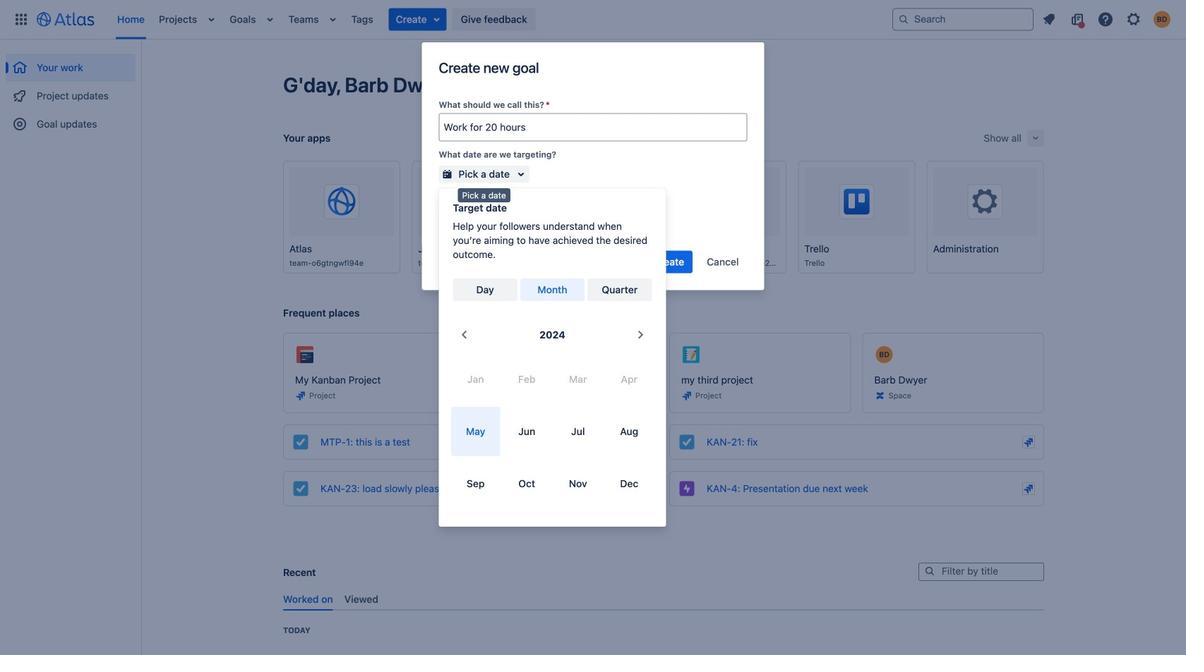 Task type: locate. For each thing, give the bounding box(es) containing it.
None search field
[[892, 8, 1034, 31]]

settings image
[[968, 185, 1002, 219]]

see next year image
[[632, 327, 649, 344]]

group
[[6, 40, 136, 143]]

jira image
[[295, 390, 306, 402], [637, 437, 648, 448], [637, 437, 648, 448], [1023, 437, 1034, 448], [637, 484, 648, 495], [1023, 484, 1034, 495]]

confluence image
[[874, 390, 886, 402], [874, 390, 886, 402]]

see previous year image
[[456, 327, 473, 344]]

heading
[[283, 625, 310, 637]]

None field
[[439, 115, 747, 140]]

expand icon image
[[1030, 133, 1041, 144]]

tab list
[[277, 589, 1044, 611]]

list item
[[203, 0, 220, 39], [262, 0, 279, 39], [324, 0, 341, 39], [389, 8, 447, 31]]

list
[[110, 0, 892, 39], [1036, 8, 1178, 31]]

jira image
[[295, 390, 306, 402], [681, 390, 693, 402], [681, 390, 693, 402], [1023, 437, 1034, 448], [637, 484, 648, 495], [1023, 484, 1034, 495]]

search image
[[924, 566, 935, 577]]

banner
[[0, 0, 1186, 40]]

tooltip
[[458, 188, 510, 203]]

top element
[[8, 0, 892, 39]]



Task type: describe. For each thing, give the bounding box(es) containing it.
help image
[[1097, 11, 1114, 28]]

0 horizontal spatial list
[[110, 0, 892, 39]]

Search field
[[892, 8, 1034, 31]]

1 horizontal spatial list
[[1036, 8, 1178, 31]]

list item inside list
[[389, 8, 447, 31]]

Filter by title field
[[919, 565, 1043, 580]]

search image
[[898, 14, 909, 25]]



Task type: vqa. For each thing, say whether or not it's contained in the screenshot.
Help 'image'
yes



